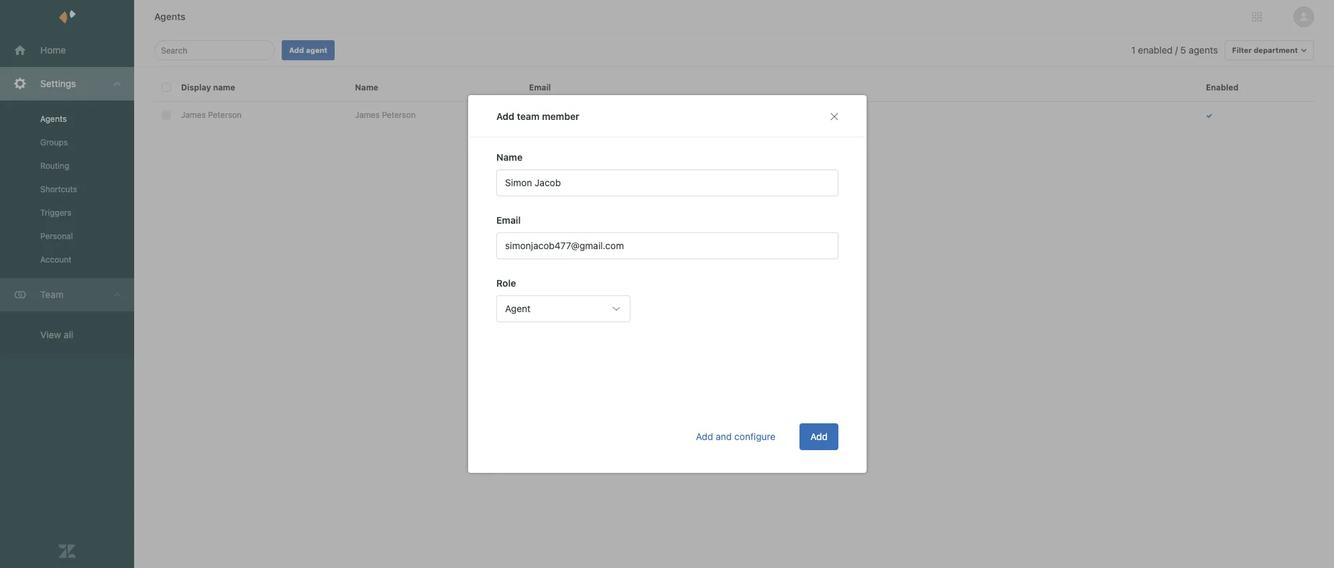 Task type: describe. For each thing, give the bounding box(es) containing it.
team
[[40, 289, 64, 301]]

agent
[[306, 46, 327, 54]]

1 james peterson from the left
[[181, 110, 242, 120]]

department
[[1254, 46, 1298, 54]]

1 vertical spatial agents
[[40, 114, 67, 124]]

1 enabled / 5 agents
[[1131, 44, 1218, 56]]

2 peterson from the left
[[382, 110, 416, 120]]

name
[[213, 82, 235, 92]]

personal
[[40, 231, 73, 242]]

2 james from the left
[[355, 110, 380, 120]]

add agent
[[289, 46, 327, 54]]

display name
[[181, 82, 235, 92]]

2 james peterson from the left
[[355, 110, 416, 120]]

enabled
[[1138, 44, 1173, 56]]

filter department button
[[1225, 40, 1314, 60]]

view all
[[40, 329, 73, 341]]

0 vertical spatial agents
[[154, 11, 185, 22]]

1 james from the left
[[181, 110, 206, 120]]

triggers
[[40, 208, 71, 218]]

email
[[529, 82, 551, 92]]

add
[[289, 46, 304, 54]]

/
[[1175, 44, 1178, 56]]

settings
[[40, 78, 76, 89]]

james.peterson1902@gmail.com
[[529, 110, 652, 120]]

account
[[40, 255, 72, 265]]

agents
[[1189, 44, 1218, 56]]

shortcuts
[[40, 184, 77, 195]]

display
[[181, 82, 211, 92]]



Task type: locate. For each thing, give the bounding box(es) containing it.
0 horizontal spatial agents
[[40, 114, 67, 124]]

agents
[[154, 11, 185, 22], [40, 114, 67, 124]]

1 peterson from the left
[[208, 110, 242, 120]]

routing
[[40, 161, 69, 171]]

view
[[40, 329, 61, 341]]

zendesk products image
[[1252, 12, 1262, 21]]

5
[[1181, 44, 1186, 56]]

agents up groups
[[40, 114, 67, 124]]

0 horizontal spatial james
[[181, 110, 206, 120]]

all
[[64, 329, 73, 341]]

0 horizontal spatial james peterson
[[181, 110, 242, 120]]

add agent button
[[282, 40, 335, 60]]

agents up search text box
[[154, 11, 185, 22]]

filter department
[[1232, 46, 1298, 54]]

james peterson down display name
[[181, 110, 242, 120]]

groups
[[40, 138, 68, 148]]

james peterson
[[181, 110, 242, 120], [355, 110, 416, 120]]

home
[[40, 44, 66, 56]]

enabled
[[1206, 82, 1239, 92]]

1 horizontal spatial peterson
[[382, 110, 416, 120]]

name
[[355, 82, 378, 92]]

1 horizontal spatial james
[[355, 110, 380, 120]]

1 horizontal spatial james peterson
[[355, 110, 416, 120]]

Search text field
[[161, 42, 264, 58]]

filter
[[1232, 46, 1252, 54]]

james down display
[[181, 110, 206, 120]]

james peterson down name
[[355, 110, 416, 120]]

1
[[1131, 44, 1136, 56]]

james down name
[[355, 110, 380, 120]]

peterson
[[208, 110, 242, 120], [382, 110, 416, 120]]

0 horizontal spatial peterson
[[208, 110, 242, 120]]

1 horizontal spatial agents
[[154, 11, 185, 22]]

james
[[181, 110, 206, 120], [355, 110, 380, 120]]



Task type: vqa. For each thing, say whether or not it's contained in the screenshot.
tree item within tree
no



